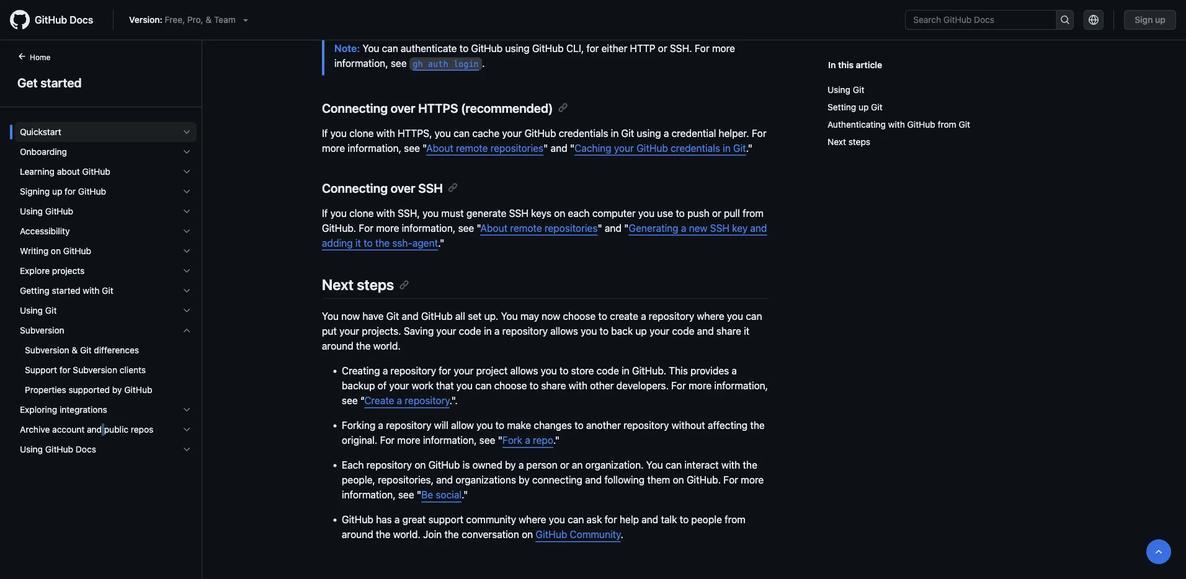 Task type: locate. For each thing, give the bounding box(es) containing it.
sc 9kayk9 0 image inside learning about github dropdown button
[[182, 167, 192, 177]]

archive account and public repos button
[[15, 420, 197, 440]]

github. up adding
[[322, 222, 356, 234]]

1 vertical spatial next steps link
[[322, 276, 409, 293]]

repositories,
[[378, 474, 434, 486]]

using git
[[828, 85, 865, 95], [20, 306, 57, 316]]

remote for generate
[[510, 222, 542, 234]]

about remote repositories link for ssh
[[481, 222, 598, 234]]

by inside get started 'element'
[[112, 385, 122, 395]]

for right the ssh.
[[695, 42, 710, 54]]

5 sc 9kayk9 0 image from the top
[[182, 286, 192, 296]]

where right community
[[519, 514, 546, 526]]

up down learning about github
[[52, 186, 62, 197]]

1 horizontal spatial now
[[542, 310, 560, 322]]

sc 9kayk9 0 image inside exploring integrations dropdown button
[[182, 405, 192, 415]]

your up that
[[454, 365, 474, 377]]

subversion inside support for subversion clients link
[[73, 365, 117, 375]]

1 over from the top
[[391, 101, 416, 115]]

sc 9kayk9 0 image for using git
[[182, 306, 192, 316]]

gh auth login link
[[409, 57, 482, 70]]

using github docs button
[[15, 440, 197, 460]]

connecting down note:
[[322, 101, 388, 115]]

steps down "authenticating"
[[849, 137, 871, 147]]

the inside the forking a repository will allow you to make changes to another repository without affecting the original. for more information, see "
[[750, 420, 765, 431]]

subversion & git differences
[[25, 345, 139, 356]]

a right has
[[395, 514, 400, 526]]

.".
[[450, 395, 458, 407]]

you inside the forking a repository will allow you to make changes to another repository without affecting the original. for more information, see "
[[477, 420, 493, 431]]

get started element
[[0, 50, 202, 578]]

search image
[[1060, 15, 1070, 25]]

see left "
[[342, 395, 358, 407]]

for inside creating a repository for your project allows you to store code in github. this provides a backup of your work that you can choose to share with other developers. for more information, see "
[[672, 380, 686, 392]]

0 vertical spatial next
[[828, 137, 846, 147]]

forking
[[342, 420, 376, 431]]

github.
[[322, 222, 356, 234], [632, 365, 667, 377], [687, 474, 721, 486]]

2 vertical spatial or
[[560, 459, 570, 471]]

0 horizontal spatial repositories
[[491, 142, 544, 154]]

supported
[[69, 385, 110, 395]]

about
[[426, 142, 454, 154], [481, 222, 508, 234]]

" inside the if you clone with https, you can cache your github credentials in git using a credential helper. for more information, see "
[[423, 142, 426, 154]]

from inside if you clone with ssh, you must generate ssh keys on each computer you use to push or pull from github. for more information, see "
[[743, 207, 764, 219]]

or left the ssh.
[[658, 42, 668, 54]]

for inside if you clone with ssh, you must generate ssh keys on each computer you use to push or pull from github. for more information, see "
[[359, 222, 374, 234]]

the left ssh-
[[375, 237, 390, 249]]

1 sc 9kayk9 0 image from the top
[[182, 127, 192, 137]]

0 horizontal spatial now
[[341, 310, 360, 322]]

triangle down image
[[241, 15, 251, 25]]

subversion element
[[10, 321, 202, 400], [10, 341, 202, 400]]

clone inside the if you clone with https, you can cache your github credentials in git using a credential helper. for more information, see "
[[349, 127, 374, 139]]

using for using git dropdown button
[[20, 306, 43, 316]]

5 sc 9kayk9 0 image from the top
[[182, 326, 192, 336]]

2 clone from the top
[[349, 207, 374, 219]]

world. down projects.
[[373, 340, 401, 352]]

fork a repo link
[[503, 435, 553, 446]]

select language: current language is english image
[[1089, 15, 1099, 25]]

for inside subversion element
[[59, 365, 71, 375]]

0 vertical spatial &
[[206, 15, 212, 25]]

credentials down credential
[[671, 142, 720, 154]]

you up them
[[646, 459, 663, 471]]

or
[[658, 42, 668, 54], [712, 207, 722, 219], [560, 459, 570, 471]]

sc 9kayk9 0 image inside signing up for github dropdown button
[[182, 187, 192, 197]]

2 if from the top
[[322, 207, 328, 219]]

0 vertical spatial started
[[41, 75, 82, 90]]

sc 9kayk9 0 image inside the using github dropdown button
[[182, 207, 192, 217]]

clone down connecting over ssh
[[349, 207, 374, 219]]

1 horizontal spatial next
[[828, 137, 846, 147]]

0 vertical spatial about
[[426, 142, 454, 154]]

subversion element containing subversion
[[10, 321, 202, 400]]

about
[[57, 167, 80, 177]]

information, inside each repository on github is owned by a person or an organization. you can interact with the people, repositories, and organizations by connecting and following them on github. for more information, see "
[[342, 489, 396, 501]]

0 vertical spatial github.
[[322, 222, 356, 234]]

see inside the if you clone with https, you can cache your github credentials in git using a credential helper. for more information, see "
[[404, 142, 420, 154]]

and left the 'public' at the bottom left
[[87, 425, 102, 435]]

get
[[17, 75, 38, 90]]

is
[[463, 459, 470, 471]]

clone
[[349, 127, 374, 139], [349, 207, 374, 219]]

0 horizontal spatial &
[[72, 345, 78, 356]]

properties supported by github link
[[15, 380, 197, 400]]

1 vertical spatial allows
[[511, 365, 538, 377]]

github up login
[[471, 42, 503, 54]]

2 horizontal spatial or
[[712, 207, 722, 219]]

1 horizontal spatial allows
[[551, 325, 578, 337]]

your up create a repository link
[[389, 380, 409, 392]]

if
[[322, 127, 328, 139], [322, 207, 328, 219]]

0 vertical spatial if
[[322, 127, 328, 139]]

subversion inside subversion & git differences link
[[25, 345, 69, 356]]

information, down note:
[[334, 57, 388, 69]]

either
[[602, 42, 628, 54]]

github left 'cli,'
[[532, 42, 564, 54]]

the inside each repository on github is owned by a person or an organization. you can interact with the people, repositories, and organizations by connecting and following them on github. for more information, see "
[[743, 459, 758, 471]]

0 horizontal spatial or
[[560, 459, 570, 471]]

git down getting started with git
[[45, 306, 57, 316]]

docs inside dropdown button
[[76, 445, 96, 455]]

up for signing
[[52, 186, 62, 197]]

information, inside if you clone with ssh, you must generate ssh keys on each computer you use to push or pull from github. for more information, see "
[[402, 222, 456, 234]]

your right put on the bottom left
[[340, 325, 359, 337]]

1 vertical spatial clone
[[349, 207, 374, 219]]

1 horizontal spatial by
[[505, 459, 516, 471]]

cli,
[[567, 42, 584, 54]]

about remote repositories link down cache
[[426, 142, 544, 154]]

a inside generating a new ssh key and adding it to the ssh-agent
[[681, 222, 687, 234]]

& inside subversion & git differences link
[[72, 345, 78, 356]]

ssh inside if you clone with ssh, you must generate ssh keys on each computer you use to push or pull from github. for more information, see "
[[509, 207, 529, 219]]

sc 9kayk9 0 image inside using github docs dropdown button
[[182, 445, 192, 455]]

repository inside creating a repository for your project allows you to store code in github. this provides a backup of your work that you can choose to share with other developers. for more information, see "
[[391, 365, 436, 377]]

0 vertical spatial steps
[[849, 137, 871, 147]]

around inside 'github has a great support community where you can ask for help and talk to people from around the world. join the conversation on'
[[342, 529, 373, 541]]

0 horizontal spatial by
[[112, 385, 122, 395]]

ssh down pull
[[710, 222, 730, 234]]

1 horizontal spatial remote
[[510, 222, 542, 234]]

git up support for subversion clients
[[80, 345, 92, 356]]

using for the using github dropdown button
[[20, 206, 43, 217]]

1 vertical spatial around
[[342, 529, 373, 541]]

0 vertical spatial next steps link
[[828, 133, 1062, 151]]

in inside the if you clone with https, you can cache your github credentials in git using a credential helper. for more information, see "
[[611, 127, 619, 139]]

more inside the if you clone with https, you can cache your github credentials in git using a credential helper. for more information, see "
[[322, 142, 345, 154]]

provides
[[691, 365, 729, 377]]

using down getting
[[20, 306, 43, 316]]

using left 'cli,'
[[505, 42, 530, 54]]

git
[[853, 85, 865, 95], [871, 102, 883, 112], [959, 119, 971, 130], [622, 127, 634, 139], [734, 142, 746, 154], [102, 286, 113, 296], [45, 306, 57, 316], [386, 310, 399, 322], [80, 345, 92, 356]]

1 horizontal spatial repositories
[[545, 222, 598, 234]]

if for if you clone with ssh, you must generate ssh keys on each computer you use to push or pull from github. for more information, see "
[[322, 207, 328, 219]]

see down must
[[458, 222, 474, 234]]

1 vertical spatial where
[[519, 514, 546, 526]]

writing on github button
[[15, 241, 197, 261]]

0 vertical spatial allows
[[551, 325, 578, 337]]

0 horizontal spatial where
[[519, 514, 546, 526]]

by down the person
[[519, 474, 530, 486]]

that
[[436, 380, 454, 392]]

this
[[838, 60, 854, 70]]

connecting over ssh link
[[322, 181, 458, 195]]

by right owned at the left of page
[[505, 459, 516, 471]]

in up caching at the top
[[611, 127, 619, 139]]

where
[[697, 310, 725, 322], [519, 514, 546, 526]]

0 horizontal spatial .
[[482, 57, 485, 69]]

see inside you can authenticate to github using github cli, for either http or ssh. for more information, see
[[391, 57, 407, 69]]

and inside generating a new ssh key and adding it to the ssh-agent
[[751, 222, 767, 234]]

sc 9kayk9 0 image inside explore projects dropdown button
[[182, 266, 192, 276]]

to left back
[[600, 325, 609, 337]]

next down adding
[[322, 276, 354, 293]]

for right helper.
[[752, 127, 767, 139]]

1 vertical spatial docs
[[76, 445, 96, 455]]

1 vertical spatial about
[[481, 222, 508, 234]]

0 vertical spatial clone
[[349, 127, 374, 139]]

2 horizontal spatial github.
[[687, 474, 721, 486]]

7 sc 9kayk9 0 image from the top
[[182, 425, 192, 435]]

around
[[322, 340, 354, 352], [342, 529, 373, 541]]

sc 9kayk9 0 image for quickstart
[[182, 127, 192, 137]]

1 vertical spatial next steps
[[322, 276, 394, 293]]

see down https,
[[404, 142, 420, 154]]

0 horizontal spatial remote
[[456, 142, 488, 154]]

1 vertical spatial steps
[[357, 276, 394, 293]]

remote
[[456, 142, 488, 154], [510, 222, 542, 234]]

quickstart
[[20, 127, 61, 137]]

https,
[[398, 127, 432, 139]]

2 sc 9kayk9 0 image from the top
[[182, 227, 192, 236]]

to inside 'github has a great support community where you can ask for help and talk to people from around the world. join the conversation on'
[[680, 514, 689, 526]]

repository down work
[[405, 395, 450, 407]]

started inside dropdown button
[[52, 286, 80, 296]]

None search field
[[906, 10, 1074, 30]]

with down store
[[569, 380, 588, 392]]

1 vertical spatial using
[[637, 127, 661, 139]]

2 sc 9kayk9 0 image from the top
[[182, 147, 192, 157]]

in down up.
[[484, 325, 492, 337]]

using down archive
[[20, 445, 43, 455]]

1 horizontal spatial using
[[637, 127, 661, 139]]

over for ssh
[[391, 181, 416, 195]]

1 vertical spatial started
[[52, 286, 80, 296]]

social
[[436, 489, 462, 501]]

github inside the if you clone with https, you can cache your github credentials in git using a credential helper. for more information, see "
[[525, 127, 556, 139]]

3 sc 9kayk9 0 image from the top
[[182, 246, 192, 256]]

and
[[551, 142, 568, 154], [605, 222, 622, 234], [751, 222, 767, 234], [402, 310, 419, 322], [697, 325, 714, 337], [87, 425, 102, 435], [436, 474, 453, 486], [585, 474, 602, 486], [642, 514, 659, 526]]

article
[[856, 60, 883, 70]]

quickstart element
[[10, 122, 202, 142]]

1 vertical spatial from
[[743, 207, 764, 219]]

1 clone from the top
[[349, 127, 374, 139]]

your down (recommended) at the top
[[502, 127, 522, 139]]

a inside each repository on github is owned by a person or an organization. you can interact with the people, repositories, and organizations by connecting and following them on github. for more information, see "
[[519, 459, 524, 471]]

4 sc 9kayk9 0 image from the top
[[182, 187, 192, 197]]

a left the new
[[681, 222, 687, 234]]

the right affecting
[[750, 420, 765, 431]]

on right conversation
[[522, 529, 533, 541]]

now right may
[[542, 310, 560, 322]]

0 horizontal spatial about
[[426, 142, 454, 154]]

sc 9kayk9 0 image for learning about github
[[182, 167, 192, 177]]

0 vertical spatial around
[[322, 340, 354, 352]]

for inside you can authenticate to github using github cli, for either http or ssh. for more information, see
[[695, 42, 710, 54]]

1 horizontal spatial &
[[206, 15, 212, 25]]

sc 9kayk9 0 image inside the onboarding dropdown button
[[182, 147, 192, 157]]

create
[[610, 310, 638, 322]]

can inside the if you clone with https, you can cache your github credentials in git using a credential helper. for more information, see "
[[454, 127, 470, 139]]

sc 9kayk9 0 image for archive account and public repos
[[182, 425, 192, 435]]

repository inside each repository on github is owned by a person or an organization. you can interact with the people, repositories, and organizations by connecting and following them on github. for more information, see "
[[367, 459, 412, 471]]

github down learning about github dropdown button
[[78, 186, 106, 197]]

subversion for subversion
[[20, 325, 64, 336]]

allows up store
[[551, 325, 578, 337]]

sc 9kayk9 0 image
[[182, 127, 192, 137], [182, 147, 192, 157], [182, 167, 192, 177], [182, 187, 192, 197], [182, 326, 192, 336], [182, 405, 192, 415], [182, 425, 192, 435]]

credential
[[672, 127, 716, 139]]

share
[[717, 325, 742, 337], [541, 380, 566, 392]]

or inside you can authenticate to github using github cli, for either http or ssh. for more information, see
[[658, 42, 668, 54]]

world. down great
[[393, 529, 421, 541]]

2 vertical spatial subversion
[[73, 365, 117, 375]]

exploring integrations button
[[15, 400, 197, 420]]

started
[[41, 75, 82, 90], [52, 286, 80, 296]]

tooltip
[[1147, 540, 1172, 565]]

1 vertical spatial repositories
[[545, 222, 598, 234]]

0 vertical spatial about remote repositories link
[[426, 142, 544, 154]]

git up "authenticating"
[[871, 102, 883, 112]]

1 vertical spatial ssh
[[509, 207, 529, 219]]

sc 9kayk9 0 image for onboarding
[[182, 147, 192, 157]]

connecting for connecting over https (recommended)
[[322, 101, 388, 115]]

1 horizontal spatial share
[[717, 325, 742, 337]]

0 horizontal spatial using
[[505, 42, 530, 54]]

1 sc 9kayk9 0 image from the top
[[182, 207, 192, 217]]

6 sc 9kayk9 0 image from the top
[[182, 306, 192, 316]]

projects.
[[362, 325, 401, 337]]

1 if from the top
[[322, 127, 328, 139]]

2 vertical spatial ssh
[[710, 222, 730, 234]]

1 horizontal spatial where
[[697, 310, 725, 322]]

of
[[378, 380, 387, 392]]

other
[[590, 380, 614, 392]]

github up the "projects"
[[63, 246, 91, 256]]

2 over from the top
[[391, 181, 416, 195]]

1 vertical spatial github.
[[632, 365, 667, 377]]

6 sc 9kayk9 0 image from the top
[[182, 405, 192, 415]]

github down account
[[45, 445, 73, 455]]

have
[[363, 310, 384, 322]]

over up ssh,
[[391, 181, 416, 195]]

1 vertical spatial about remote repositories link
[[481, 222, 598, 234]]

if for if you clone with https, you can cache your github credentials in git using a credential helper. for more information, see "
[[322, 127, 328, 139]]

started down home link
[[41, 75, 82, 90]]

sc 9kayk9 0 image for exploring integrations
[[182, 405, 192, 415]]

if you clone with https, you can cache your github credentials in git using a credential helper. for more information, see "
[[322, 127, 767, 154]]

getting started with git button
[[15, 281, 197, 301]]

sc 9kayk9 0 image inside getting started with git dropdown button
[[182, 286, 192, 296]]

sc 9kayk9 0 image for accessibility
[[182, 227, 192, 236]]

caching
[[575, 142, 612, 154]]

generate
[[467, 207, 507, 219]]

and up provides
[[697, 325, 714, 337]]

for inside the if you clone with https, you can cache your github credentials in git using a credential helper. for more information, see "
[[752, 127, 767, 139]]

your
[[502, 127, 522, 139], [614, 142, 634, 154], [340, 325, 359, 337], [437, 325, 456, 337], [650, 325, 670, 337], [454, 365, 474, 377], [389, 380, 409, 392]]

7 sc 9kayk9 0 image from the top
[[182, 445, 192, 455]]

1 vertical spatial or
[[712, 207, 722, 219]]

ask
[[587, 514, 602, 526]]

1 horizontal spatial it
[[744, 325, 750, 337]]

1 vertical spatial &
[[72, 345, 78, 356]]

if inside the if you clone with https, you can cache your github credentials in git using a credential helper. for more information, see "
[[322, 127, 328, 139]]

github up home
[[35, 14, 67, 26]]

or inside if you clone with ssh, you must generate ssh keys on each computer you use to push or pull from github. for more information, see "
[[712, 207, 722, 219]]

0 horizontal spatial next steps
[[322, 276, 394, 293]]

cache
[[473, 127, 500, 139]]

subversion for subversion & git differences
[[25, 345, 69, 356]]

people,
[[342, 474, 375, 486]]

version: free, pro, & team
[[129, 15, 236, 25]]

about down generate
[[481, 222, 508, 234]]

started for getting
[[52, 286, 80, 296]]

remote for cache
[[456, 142, 488, 154]]

using inside the if you clone with https, you can cache your github credentials in git using a credential helper. for more information, see "
[[637, 127, 661, 139]]

1 vertical spatial world.
[[393, 529, 421, 541]]

github down the setting up git link
[[908, 119, 936, 130]]

over up https,
[[391, 101, 416, 115]]

sc 9kayk9 0 image inside writing on github dropdown button
[[182, 246, 192, 256]]

each repository on github is owned by a person or an organization. you can interact with the people, repositories, and organizations by connecting and following them on github. for more information, see "
[[342, 459, 764, 501]]

1 vertical spatial over
[[391, 181, 416, 195]]

subversion element containing subversion & git differences
[[10, 341, 202, 400]]

1 horizontal spatial credentials
[[671, 142, 720, 154]]

0 horizontal spatial ssh
[[418, 181, 443, 195]]

in
[[828, 60, 836, 70]]

0 horizontal spatial it
[[355, 237, 361, 249]]

1 vertical spatial using git
[[20, 306, 57, 316]]

up.
[[484, 310, 499, 322]]

following
[[605, 474, 645, 486]]

git up setting up git
[[853, 85, 865, 95]]

for down about
[[65, 186, 76, 197]]

to inside if you clone with ssh, you must generate ssh keys on each computer you use to push or pull from github. for more information, see "
[[676, 207, 685, 219]]

0 vertical spatial it
[[355, 237, 361, 249]]

scroll to top image
[[1154, 547, 1164, 557]]

0 vertical spatial world.
[[373, 340, 401, 352]]

0 horizontal spatial steps
[[357, 276, 394, 293]]

by down support for subversion clients link
[[112, 385, 122, 395]]

." down organizations
[[462, 489, 468, 501]]

0 horizontal spatial github.
[[322, 222, 356, 234]]

information, up agent
[[402, 222, 456, 234]]

to inside generating a new ssh key and adding it to the ssh-agent
[[364, 237, 373, 249]]

to right adding
[[364, 237, 373, 249]]

0 vertical spatial where
[[697, 310, 725, 322]]

sc 9kayk9 0 image inside the quickstart dropdown button
[[182, 127, 192, 137]]

if inside if you clone with ssh, you must generate ssh keys on each computer you use to push or pull from github. for more information, see "
[[322, 207, 328, 219]]

& right pro, at the left of page
[[206, 15, 212, 25]]

explore
[[20, 266, 50, 276]]

ssh-
[[393, 237, 413, 249]]

over for https
[[391, 101, 416, 115]]

0 horizontal spatial next
[[322, 276, 354, 293]]

from
[[938, 119, 957, 130], [743, 207, 764, 219], [725, 514, 746, 526]]

where up provides
[[697, 310, 725, 322]]

archive account and public repos
[[20, 425, 153, 435]]

choose left the create
[[563, 310, 596, 322]]

2 horizontal spatial by
[[519, 474, 530, 486]]

& up support for subversion clients
[[72, 345, 78, 356]]

0 vertical spatial remote
[[456, 142, 488, 154]]

ssh.
[[670, 42, 692, 54]]

2 horizontal spatial code
[[672, 325, 695, 337]]

the down affecting
[[743, 459, 758, 471]]

0 vertical spatial by
[[112, 385, 122, 395]]

in up developers.
[[622, 365, 630, 377]]

0 horizontal spatial next steps link
[[322, 276, 409, 293]]

3 sc 9kayk9 0 image from the top
[[182, 167, 192, 177]]

2 connecting from the top
[[322, 181, 388, 195]]

up right back
[[636, 325, 647, 337]]

with inside the if you clone with https, you can cache your github credentials in git using a credential helper. for more information, see "
[[376, 127, 395, 139]]

0 horizontal spatial credentials
[[559, 127, 608, 139]]

on inside dropdown button
[[51, 246, 61, 256]]

1 connecting from the top
[[322, 101, 388, 115]]

on up about remote repositories " and "
[[554, 207, 566, 219]]

using down signing
[[20, 206, 43, 217]]

1 vertical spatial if
[[322, 207, 328, 219]]

using up caching your github credentials in git link
[[637, 127, 661, 139]]

0 vertical spatial using
[[505, 42, 530, 54]]

on up explore projects
[[51, 246, 61, 256]]

support for subversion clients link
[[15, 361, 197, 380]]

about for about remote repositories " and "
[[481, 222, 508, 234]]

in inside you now have git and github all set up. you may now choose to create a repository where you can put your projects. saving your code in a repository allows you to back up your code and share it around the world.
[[484, 325, 492, 337]]

for right original.
[[380, 435, 395, 446]]

sc 9kayk9 0 image
[[182, 207, 192, 217], [182, 227, 192, 236], [182, 246, 192, 256], [182, 266, 192, 276], [182, 286, 192, 296], [182, 306, 192, 316], [182, 445, 192, 455]]

0 horizontal spatial using git
[[20, 306, 57, 316]]

allows inside creating a repository for your project allows you to store code in github. this provides a backup of your work that you can choose to share with other developers. for more information, see "
[[511, 365, 538, 377]]

1 horizontal spatial about
[[481, 222, 508, 234]]

can inside creating a repository for your project allows you to store code in github. this provides a backup of your work that you can choose to share with other developers. for more information, see "
[[475, 380, 492, 392]]

share inside creating a repository for your project allows you to store code in github. this provides a backup of your work that you can choose to share with other developers. for more information, see "
[[541, 380, 566, 392]]

sc 9kayk9 0 image for signing up for github
[[182, 187, 192, 197]]

2 vertical spatial github.
[[687, 474, 721, 486]]

for down affecting
[[724, 474, 738, 486]]

0 horizontal spatial choose
[[494, 380, 527, 392]]

use
[[657, 207, 673, 219]]

1 horizontal spatial choose
[[563, 310, 596, 322]]

using git button
[[15, 301, 197, 321]]

see left the gh
[[391, 57, 407, 69]]

sc 9kayk9 0 image inside subversion dropdown button
[[182, 326, 192, 336]]

http
[[630, 42, 656, 54]]

code up other
[[597, 365, 619, 377]]

ssh up ssh,
[[418, 181, 443, 195]]

public
[[104, 425, 128, 435]]

your inside the if you clone with https, you can cache your github credentials in git using a credential helper. for more information, see "
[[502, 127, 522, 139]]

clone for github.
[[349, 207, 374, 219]]

can inside you now have git and github all set up. you may now choose to create a repository where you can put your projects. saving your code in a repository allows you to back up your code and share it around the world.
[[746, 310, 762, 322]]

or left pull
[[712, 207, 722, 219]]

1 vertical spatial share
[[541, 380, 566, 392]]

git inside subversion element
[[80, 345, 92, 356]]

1 subversion element from the top
[[10, 321, 202, 400]]

sc 9kayk9 0 image for using github docs
[[182, 445, 192, 455]]

2 subversion element from the top
[[10, 341, 202, 400]]

in inside creating a repository for your project allows you to store code in github. this provides a backup of your work that you can choose to share with other developers. for more information, see "
[[622, 365, 630, 377]]

git up caching your github credentials in git link
[[622, 127, 634, 139]]

be social link
[[421, 489, 462, 501]]

0 vertical spatial connecting
[[322, 101, 388, 115]]

repositories for keys
[[545, 222, 598, 234]]

with left ssh,
[[376, 207, 395, 219]]

changes
[[534, 420, 572, 431]]

1 horizontal spatial using git
[[828, 85, 865, 95]]

git down the setting up git link
[[959, 119, 971, 130]]

you right note:
[[363, 42, 379, 54]]

where inside you now have git and github all set up. you may now choose to create a repository where you can put your projects. saving your code in a repository allows you to back up your code and share it around the world.
[[697, 310, 725, 322]]

a up caching your github credentials in git link
[[664, 127, 669, 139]]

home
[[30, 53, 50, 61]]

for right 'cli,'
[[587, 42, 599, 54]]

information, down people,
[[342, 489, 396, 501]]

you
[[363, 42, 379, 54], [322, 310, 339, 322], [501, 310, 518, 322], [646, 459, 663, 471]]

sign up link
[[1125, 10, 1177, 30]]

github community link
[[536, 529, 621, 541]]

sc 9kayk9 0 image for writing on github
[[182, 246, 192, 256]]

authenticating
[[828, 119, 886, 130]]

1 vertical spatial subversion
[[25, 345, 69, 356]]

connecting
[[532, 474, 583, 486]]

saving
[[404, 325, 434, 337]]

1 vertical spatial next
[[322, 276, 354, 293]]

differences
[[94, 345, 139, 356]]

0 vertical spatial or
[[658, 42, 668, 54]]

4 sc 9kayk9 0 image from the top
[[182, 266, 192, 276]]

Search GitHub Docs search field
[[906, 11, 1056, 29]]

0 vertical spatial next steps
[[828, 137, 871, 147]]



Task type: describe. For each thing, give the bounding box(es) containing it.
on inside 'github has a great support community where you can ask for help and talk to people from around the world. join the conversation on'
[[522, 529, 533, 541]]

1 horizontal spatial next steps link
[[828, 133, 1062, 151]]

0 vertical spatial .
[[482, 57, 485, 69]]

0 vertical spatial using git
[[828, 85, 865, 95]]

push
[[688, 207, 710, 219]]

using github button
[[15, 202, 197, 222]]

generating a new ssh key and adding it to the ssh-agent
[[322, 222, 767, 249]]

github. inside creating a repository for your project allows you to store code in github. this provides a backup of your work that you can choose to share with other developers. for more information, see "
[[632, 365, 667, 377]]

the down has
[[376, 529, 391, 541]]

backup
[[342, 380, 375, 392]]

github has a great support community where you can ask for help and talk to people from around the world. join the conversation on
[[342, 514, 746, 541]]

sc 9kayk9 0 image for explore projects
[[182, 266, 192, 276]]

repository down developers.
[[624, 420, 669, 431]]

you inside you can authenticate to github using github cli, for either http or ssh. for more information, see
[[363, 42, 379, 54]]

repos
[[131, 425, 153, 435]]

github. inside if you clone with ssh, you must generate ssh keys on each computer you use to push or pull from github. for more information, see "
[[322, 222, 356, 234]]

about remote repositories link for your
[[426, 142, 544, 154]]

connecting over https (recommended)
[[322, 101, 553, 115]]

explore projects
[[20, 266, 85, 276]]

you inside each repository on github is owned by a person or an organization. you can interact with the people, repositories, and organizations by connecting and following them on github. for more information, see "
[[646, 459, 663, 471]]

0 horizontal spatial code
[[459, 325, 481, 337]]

learning about github
[[20, 167, 110, 177]]

1 vertical spatial credentials
[[671, 142, 720, 154]]

to left another
[[575, 420, 584, 431]]

keys
[[531, 207, 552, 219]]

a inside 'github has a great support community where you can ask for help and talk to people from around the world. join the conversation on'
[[395, 514, 400, 526]]

store
[[571, 365, 594, 377]]

choose inside creating a repository for your project allows you to store code in github. this provides a backup of your work that you can choose to share with other developers. for more information, see "
[[494, 380, 527, 392]]

ssh,
[[398, 207, 420, 219]]

github inside 'github has a great support community where you can ask for help and talk to people from around the world. join the conversation on'
[[342, 514, 374, 526]]

using git link
[[828, 81, 1062, 99]]

integrations
[[60, 405, 107, 415]]

" inside each repository on github is owned by a person or an organization. you can interact with the people, repositories, and organizations by connecting and following them on github. for more information, see "
[[417, 489, 421, 501]]

computer
[[593, 207, 636, 219]]

be social ."
[[421, 489, 468, 501]]

interact
[[685, 459, 719, 471]]

and up the saving
[[402, 310, 419, 322]]

github down signing up for github
[[45, 206, 73, 217]]

your down all
[[437, 325, 456, 337]]

signing up for github
[[20, 186, 106, 197]]

and down computer
[[605, 222, 622, 234]]

accessibility button
[[15, 222, 197, 241]]

" inside the forking a repository will allow you to make changes to another repository without affecting the original. for more information, see "
[[498, 435, 503, 446]]

can inside each repository on github is owned by a person or an organization. you can interact with the people, repositories, and organizations by connecting and following them on github. for more information, see "
[[666, 459, 682, 471]]

1 now from the left
[[341, 310, 360, 322]]

for inside 'github has a great support community where you can ask for help and talk to people from around the world. join the conversation on'
[[605, 514, 617, 526]]

put
[[322, 325, 337, 337]]

where inside 'github has a great support community where you can ask for help and talk to people from around the world. join the conversation on'
[[519, 514, 546, 526]]

on right them
[[673, 474, 684, 486]]

quickstart button
[[15, 122, 197, 142]]

the inside you now have git and github all set up. you may now choose to create a repository where you can put your projects. saving your code in a repository allows you to back up your code and share it around the world.
[[356, 340, 371, 352]]

you right up.
[[501, 310, 518, 322]]

a right provides
[[732, 365, 737, 377]]

around inside you now have git and github all set up. you may now choose to create a repository where you can put your projects. saving your code in a repository allows you to back up your code and share it around the world.
[[322, 340, 354, 352]]

new
[[689, 222, 708, 234]]

create a repository .".
[[364, 395, 458, 407]]

and inside 'github has a great support community where you can ask for help and talk to people from around the world. join the conversation on'
[[642, 514, 659, 526]]

1 horizontal spatial steps
[[849, 137, 871, 147]]

github inside dropdown button
[[78, 186, 106, 197]]

person
[[527, 459, 558, 471]]

and up the be social ."
[[436, 474, 453, 486]]

github down 'clients'
[[124, 385, 152, 395]]

original.
[[342, 435, 378, 446]]

has
[[376, 514, 392, 526]]

git down explore projects dropdown button
[[102, 286, 113, 296]]

getting
[[20, 286, 49, 296]]

to left the create
[[598, 310, 608, 322]]

on inside if you clone with ssh, you must generate ssh keys on each computer you use to push or pull from github. for more information, see "
[[554, 207, 566, 219]]

0 vertical spatial ssh
[[418, 181, 443, 195]]

to left store
[[560, 365, 569, 377]]

using github docs
[[20, 445, 96, 455]]

onboarding
[[20, 147, 67, 157]]

in this article
[[828, 60, 883, 70]]

more inside you can authenticate to github using github cli, for either http or ssh. for more information, see
[[712, 42, 735, 54]]

explore projects button
[[15, 261, 197, 281]]

your right back
[[650, 325, 670, 337]]

if you clone with ssh, you must generate ssh keys on each computer you use to push or pull from github. for more information, see "
[[322, 207, 764, 234]]

home link
[[12, 52, 70, 64]]

ssh inside generating a new ssh key and adding it to the ssh-agent
[[710, 222, 730, 234]]

for inside creating a repository for your project allows you to store code in github. this provides a backup of your work that you can choose to share with other developers. for more information, see "
[[439, 365, 451, 377]]

onboarding button
[[15, 142, 197, 162]]

." down changes
[[553, 435, 560, 446]]

more inside creating a repository for your project allows you to store code in github. this provides a backup of your work that you can choose to share with other developers. for more information, see "
[[689, 380, 712, 392]]

creating
[[342, 365, 380, 377]]

gh auth login .
[[413, 57, 485, 69]]

signing
[[20, 186, 50, 197]]

and inside dropdown button
[[87, 425, 102, 435]]

setting
[[828, 102, 857, 112]]

developers.
[[617, 380, 669, 392]]

a right create
[[397, 395, 402, 407]]

connecting for connecting over ssh
[[322, 181, 388, 195]]

repository right the create
[[649, 310, 695, 322]]

it inside generating a new ssh key and adding it to the ssh-agent
[[355, 237, 361, 249]]

support
[[429, 514, 464, 526]]

up for setting
[[859, 102, 869, 112]]

up for sign
[[1156, 15, 1166, 25]]

world. inside 'github has a great support community where you can ask for help and talk to people from around the world. join the conversation on'
[[393, 529, 421, 541]]

2 vertical spatial by
[[519, 474, 530, 486]]

with inside each repository on github is owned by a person or an organization. you can interact with the people, repositories, and organizations by connecting and following them on github. for more information, see "
[[722, 459, 741, 471]]

be
[[421, 489, 433, 501]]

1 vertical spatial .
[[621, 529, 624, 541]]

account
[[52, 425, 85, 435]]

the down support
[[445, 529, 459, 541]]

pro,
[[187, 15, 203, 25]]

to left make
[[496, 420, 505, 431]]

1 horizontal spatial next steps
[[828, 137, 871, 147]]

1 vertical spatial by
[[505, 459, 516, 471]]

a down up.
[[495, 325, 500, 337]]

." down must
[[438, 237, 445, 249]]

support
[[25, 365, 57, 375]]

connecting over https (recommended) link
[[322, 101, 568, 115]]

support for subversion clients
[[25, 365, 146, 375]]

may
[[521, 310, 539, 322]]

github inside each repository on github is owned by a person or an organization. you can interact with the people, repositories, and organizations by connecting and following them on github. for more information, see "
[[429, 459, 460, 471]]

fork a repo ."
[[503, 435, 560, 446]]

each
[[342, 459, 364, 471]]

a up 'of'
[[383, 365, 388, 377]]

can inside you can authenticate to github using github cli, for either http or ssh. for more information, see
[[382, 42, 398, 54]]

see inside creating a repository for your project allows you to store code in github. this provides a backup of your work that you can choose to share with other developers. for more information, see "
[[342, 395, 358, 407]]

writing
[[20, 246, 48, 256]]

using for using github docs dropdown button
[[20, 445, 43, 455]]

share inside you now have git and github all set up. you may now choose to create a repository where you can put your projects. saving your code in a repository allows you to back up your code and share it around the world.
[[717, 325, 742, 337]]

github left "community" at the bottom of the page
[[536, 529, 567, 541]]

." down helper.
[[746, 142, 753, 154]]

from inside 'github has a great support community where you can ask for help and talk to people from around the world. join the conversation on'
[[725, 514, 746, 526]]

pull
[[724, 207, 740, 219]]

to inside you can authenticate to github using github cli, for either http or ssh. for more information, see
[[460, 42, 469, 54]]

auth
[[428, 59, 448, 69]]

this
[[669, 365, 688, 377]]

0 vertical spatial docs
[[70, 14, 93, 26]]

setting up git link
[[828, 99, 1062, 116]]

github. inside each repository on github is owned by a person or an organization. you can interact with the people, repositories, and organizations by connecting and following them on github. for more information, see "
[[687, 474, 721, 486]]

note:
[[334, 42, 360, 54]]

create
[[364, 395, 394, 407]]

get started
[[17, 75, 82, 90]]

or inside each repository on github is owned by a person or an organization. you can interact with the people, repositories, and organizations by connecting and following them on github. for more information, see "
[[560, 459, 570, 471]]

and down organization.
[[585, 474, 602, 486]]

for inside each repository on github is owned by a person or an organization. you can interact with the people, repositories, and organizations by connecting and following them on github. for more information, see "
[[724, 474, 738, 486]]

generating
[[629, 222, 679, 234]]

about remote repositories " and "
[[481, 222, 629, 234]]

"
[[360, 395, 364, 407]]

0 vertical spatial from
[[938, 119, 957, 130]]

a inside the if you clone with https, you can cache your github credentials in git using a credential helper. for more information, see "
[[664, 127, 669, 139]]

github inside you now have git and github all set up. you may now choose to create a repository where you can put your projects. saving your code in a repository allows you to back up your code and share it around the world.
[[421, 310, 453, 322]]

code inside creating a repository for your project allows you to store code in github. this provides a backup of your work that you can choose to share with other developers. for more information, see "
[[597, 365, 619, 377]]

you now have git and github all set up. you may now choose to create a repository where you can put your projects. saving your code in a repository allows you to back up your code and share it around the world.
[[322, 310, 762, 352]]

adding
[[322, 237, 353, 249]]

github docs link
[[10, 10, 103, 30]]

you inside 'github has a great support community where you can ask for help and talk to people from around the world. join the conversation on'
[[549, 514, 565, 526]]

in this article element
[[828, 58, 1067, 71]]

will
[[434, 420, 449, 431]]

git inside you now have git and github all set up. you may now choose to create a repository where you can put your projects. saving your code in a repository allows you to back up your code and share it around the world.
[[386, 310, 399, 322]]

with inside if you clone with ssh, you must generate ssh keys on each computer you use to push or pull from github. for more information, see "
[[376, 207, 395, 219]]

a right fork
[[525, 435, 530, 446]]

a inside the forking a repository will allow you to make changes to another repository without affecting the original. for more information, see "
[[378, 420, 383, 431]]

free,
[[165, 15, 185, 25]]

git down helper.
[[734, 142, 746, 154]]

sc 9kayk9 0 image for using github
[[182, 207, 192, 217]]

github right caching at the top
[[637, 142, 668, 154]]

archive
[[20, 425, 50, 435]]

information, inside you can authenticate to github using github cli, for either http or ssh. for more information, see
[[334, 57, 388, 69]]

sc 9kayk9 0 image for getting started with git
[[182, 286, 192, 296]]

github down the onboarding dropdown button on the left top
[[82, 167, 110, 177]]

people
[[692, 514, 722, 526]]

started for get
[[41, 75, 82, 90]]

a right the create
[[641, 310, 646, 322]]

clone for see
[[349, 127, 374, 139]]

see inside each repository on github is owned by a person or an organization. you can interact with the people, repositories, and organizations by connecting and following them on github. for more information, see "
[[398, 489, 414, 501]]

(recommended)
[[461, 101, 553, 115]]

more inside each repository on github is owned by a person or an organization. you can interact with the people, repositories, and organizations by connecting and following them on github. for more information, see "
[[741, 474, 764, 486]]

" inside if you clone with ssh, you must generate ssh keys on each computer you use to push or pull from github. for more information, see "
[[477, 222, 481, 234]]

in down helper.
[[723, 142, 731, 154]]

authenticating with github from git
[[828, 119, 971, 130]]

information, inside creating a repository for your project allows you to store code in github. this provides a backup of your work that you can choose to share with other developers. for more information, see "
[[715, 380, 768, 392]]

repositories for github
[[491, 142, 544, 154]]

information, inside the forking a repository will allow you to make changes to another repository without affecting the original. for more information, see "
[[423, 435, 477, 446]]

repository down create a repository link
[[386, 420, 432, 431]]

see inside if you clone with ssh, you must generate ssh keys on each computer you use to push or pull from github. for more information, see "
[[458, 222, 474, 234]]

git inside the if you clone with https, you can cache your github credentials in git using a credential helper. for more information, see "
[[622, 127, 634, 139]]

choose inside you now have git and github all set up. you may now choose to create a repository where you can put your projects. saving your code in a repository allows you to back up your code and share it around the world.
[[563, 310, 596, 322]]

more inside the forking a repository will allow you to make changes to another repository without affecting the original. for more information, see "
[[397, 435, 421, 446]]

allows inside you now have git and github all set up. you may now choose to create a repository where you can put your projects. saving your code in a repository allows you to back up your code and share it around the world.
[[551, 325, 578, 337]]

creating a repository for your project allows you to store code in github. this provides a backup of your work that you can choose to share with other developers. for more information, see "
[[342, 365, 768, 407]]

learning about github button
[[15, 162, 197, 182]]

can inside 'github has a great support community where you can ask for help and talk to people from around the world. join the conversation on'
[[568, 514, 584, 526]]

subversion & git differences link
[[15, 341, 197, 361]]

using inside you can authenticate to github using github cli, for either http or ssh. for more information, see
[[505, 42, 530, 54]]

your right caching at the top
[[614, 142, 634, 154]]

2 now from the left
[[542, 310, 560, 322]]

the inside generating a new ssh key and adding it to the ssh-agent
[[375, 237, 390, 249]]

github community .
[[536, 529, 624, 541]]

repo
[[533, 435, 553, 446]]

with inside dropdown button
[[83, 286, 100, 296]]

on up repositories, at the bottom left of the page
[[415, 459, 426, 471]]

you up put on the bottom left
[[322, 310, 339, 322]]

without
[[672, 420, 705, 431]]

exploring integrations
[[20, 405, 107, 415]]

and left caching at the top
[[551, 142, 568, 154]]

sc 9kayk9 0 image for subversion
[[182, 326, 192, 336]]

for inside you can authenticate to github using github cli, for either http or ssh. for more information, see
[[587, 42, 599, 54]]

about for about remote repositories " and " caching your github credentials in git ."
[[426, 142, 454, 154]]

community
[[466, 514, 516, 526]]

to up make
[[530, 380, 539, 392]]

up inside you now have git and github all set up. you may now choose to create a repository where you can put your projects. saving your code in a repository allows you to back up your code and share it around the world.
[[636, 325, 647, 337]]

repository down may
[[502, 325, 548, 337]]

using github
[[20, 206, 73, 217]]

with right "authenticating"
[[889, 119, 905, 130]]

information, inside the if you clone with https, you can cache your github credentials in git using a credential helper. for more information, see "
[[348, 142, 402, 154]]

login
[[453, 59, 479, 69]]

using up setting on the right top
[[828, 85, 851, 95]]

help
[[620, 514, 639, 526]]

join
[[423, 529, 442, 541]]

for inside the forking a repository will allow you to make changes to another repository without affecting the original. for more information, see "
[[380, 435, 395, 446]]

github docs
[[35, 14, 93, 26]]



Task type: vqa. For each thing, say whether or not it's contained in the screenshot.


